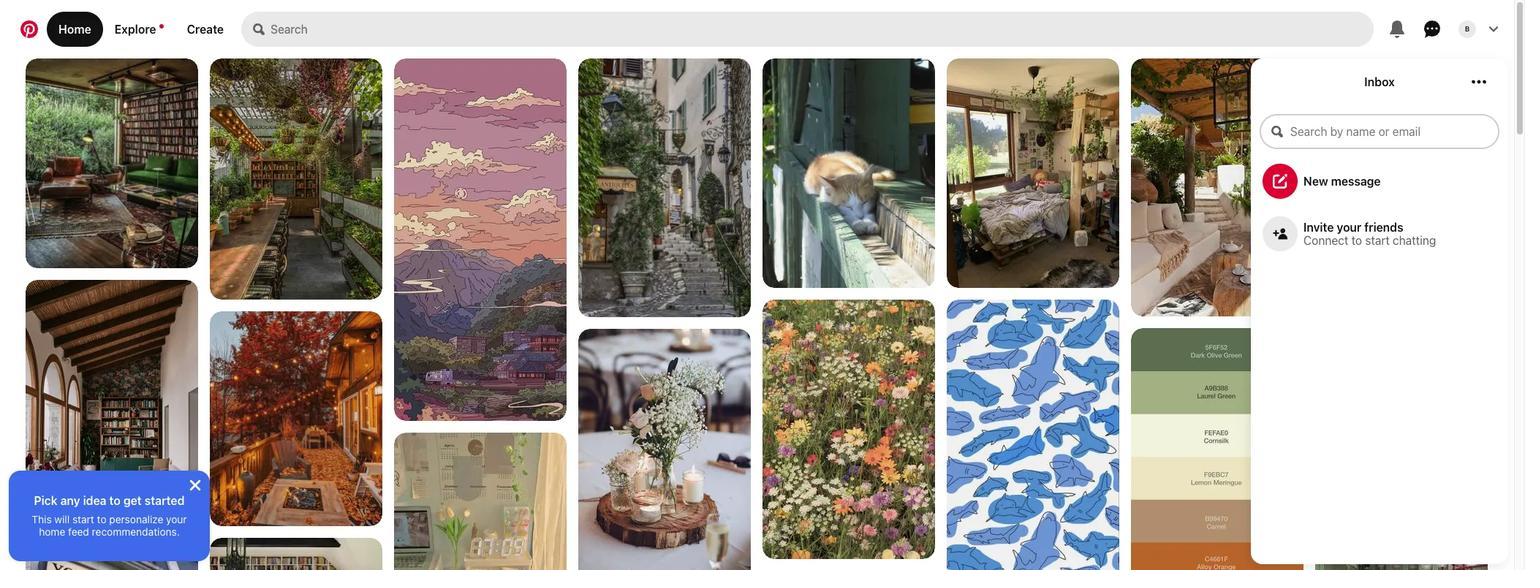 Task type: describe. For each thing, give the bounding box(es) containing it.
message
[[1332, 175, 1381, 188]]

this contains: color combination with sage green image
[[1131, 328, 1304, 570]]

this contains an image of: vertical gardens can be installed both indoors and outdoors. they can be constructed using a variety image
[[763, 300, 935, 559]]

notifications image
[[159, 24, 164, 29]]

start inside pick any idea to get started this will start to personalize your home feed recommendations.
[[72, 513, 94, 526]]

inbox
[[1365, 75, 1395, 88]]

this contains an image of: teqryouapart image
[[947, 59, 1120, 288]]

1 horizontal spatial this contains an image of: image
[[947, 300, 1120, 570]]

invite your friends image
[[1273, 227, 1288, 241]]

this contains an image of: 24martie image
[[26, 525, 198, 570]]

this contains an image of: the perfect world. welcome \o/ image
[[763, 59, 935, 288]]

start inside invite your friends connect to start chatting
[[1366, 234, 1390, 247]]

home link
[[47, 12, 103, 47]]

this contains an image of: sage green kitchen in a renovated victorian home, southport, fairfield, connecticut image
[[1316, 513, 1488, 570]]

this contains an image of: 5 scroll stoppers image
[[210, 538, 383, 570]]

explore
[[115, 23, 156, 36]]

get
[[123, 494, 142, 508]]

this contains an image of: my kemetic dreams image
[[26, 59, 198, 269]]

this
[[32, 513, 52, 526]]

the grounds of alexandria image
[[210, 59, 383, 300]]

brad klo image
[[1459, 20, 1477, 38]]

friends
[[1365, 221, 1404, 234]]

this contains an image of: fields // charcoal — by hope johnson image
[[26, 280, 198, 513]]

search icon image
[[253, 23, 265, 35]]

this contains an image of: gilded autumn velvet image
[[210, 312, 383, 527]]

home
[[39, 526, 65, 538]]

main content containing inbox
[[0, 0, 1515, 570]]

rustic southwestern style outdoor living space image
[[1131, 59, 1304, 317]]

pick
[[34, 494, 58, 508]]

feed
[[68, 526, 89, 538]]

this contains an image of: lake tahoe's least crowded and most photogenic campsite image
[[1316, 59, 1488, 317]]

to inside invite your friends connect to start chatting
[[1352, 234, 1363, 247]]

1 vertical spatial to
[[109, 494, 121, 508]]

create link
[[175, 12, 236, 47]]

connect
[[1304, 234, 1349, 247]]

started
[[145, 494, 185, 508]]

compose new message image
[[1273, 174, 1288, 189]]



Task type: locate. For each thing, give the bounding box(es) containing it.
invite your friends connect to start chatting
[[1304, 221, 1437, 247]]

1 vertical spatial start
[[72, 513, 94, 526]]

explore link
[[103, 12, 175, 47]]

chatting
[[1393, 234, 1437, 247]]

new message
[[1304, 175, 1381, 188]]

main content
[[0, 0, 1515, 570]]

list
[[0, 59, 1515, 570]]

to
[[1352, 234, 1363, 247], [109, 494, 121, 508], [97, 513, 107, 526]]

0 vertical spatial your
[[1337, 221, 1362, 234]]

will
[[54, 513, 70, 526]]

home
[[59, 23, 91, 36]]

start
[[1366, 234, 1390, 247], [72, 513, 94, 526]]

0 horizontal spatial this contains an image of: image
[[394, 433, 567, 570]]

start right will
[[72, 513, 94, 526]]

1 vertical spatial your
[[166, 513, 187, 526]]

your inside pick any idea to get started this will start to personalize your home feed recommendations.
[[166, 513, 187, 526]]

0 vertical spatial start
[[1366, 234, 1390, 247]]

new
[[1304, 175, 1329, 188]]

personalize
[[109, 513, 163, 526]]

travel | the golden girl | jess keys, travel goals, travel inspiration, travel guide, vacation, vacation ideas, getaway, bucket list, wanderlust, luxury, resort, dream destination, beach, mountains, on the road, adventure image
[[579, 59, 751, 319]]

0 vertical spatial to
[[1352, 234, 1363, 247]]

2 horizontal spatial to
[[1352, 234, 1363, 247]]

to down "idea"
[[97, 513, 107, 526]]

1 horizontal spatial start
[[1366, 234, 1390, 247]]

this contains an image of: image
[[947, 300, 1120, 570], [394, 433, 567, 570]]

idea
[[83, 494, 106, 508]]

any
[[60, 494, 80, 508]]

your right the invite
[[1337, 221, 1362, 234]]

to left get on the bottom of page
[[109, 494, 121, 508]]

your
[[1337, 221, 1362, 234], [166, 513, 187, 526]]

1 horizontal spatial to
[[109, 494, 121, 508]]

new message button
[[1251, 158, 1509, 205]]

2 vertical spatial to
[[97, 513, 107, 526]]

Contacts Search Field search field
[[1260, 114, 1500, 149]]

this contains an image of: pin by jo on fondos | landscape wallpaper, scenery wallpaper, anime scenery wallpaper image
[[394, 59, 567, 490]]

this contains an image of: a relaxed garden soiree wedding in kiama - modern wedding image
[[579, 329, 751, 570]]

invite
[[1304, 221, 1334, 234]]

0 horizontal spatial to
[[97, 513, 107, 526]]

0 horizontal spatial start
[[72, 513, 94, 526]]

Search text field
[[271, 12, 1374, 47]]

0 horizontal spatial your
[[166, 513, 187, 526]]

your down started
[[166, 513, 187, 526]]

your inside invite your friends connect to start chatting
[[1337, 221, 1362, 234]]

recommendations.
[[92, 526, 180, 538]]

to left friends
[[1352, 234, 1363, 247]]

create
[[187, 23, 224, 36]]

1 horizontal spatial your
[[1337, 221, 1362, 234]]

pick any idea to get started this will start to personalize your home feed recommendations.
[[32, 494, 187, 538]]

start left chatting
[[1366, 234, 1390, 247]]



Task type: vqa. For each thing, say whether or not it's contained in the screenshot.
Bake
no



